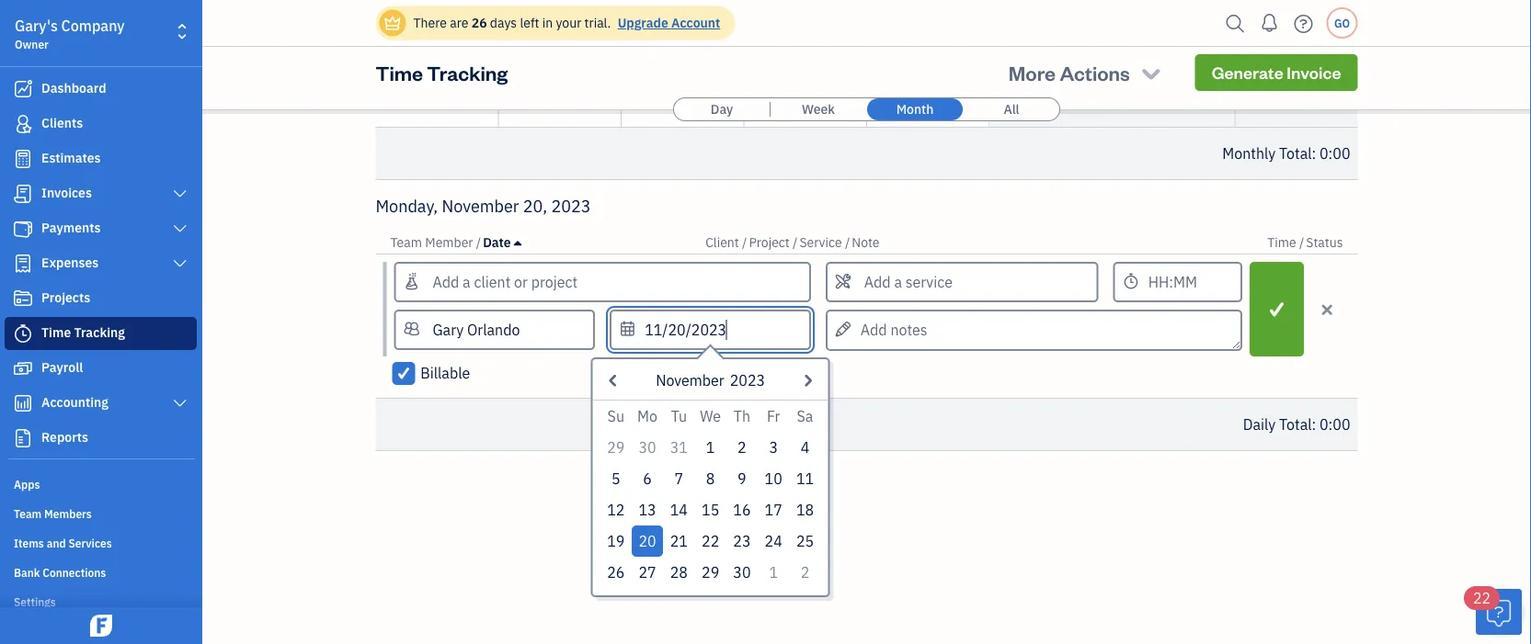 Task type: vqa. For each thing, say whether or not it's contained in the screenshot.
13 BUTTON
yes



Task type: locate. For each thing, give the bounding box(es) containing it.
1 down 'we'
[[706, 438, 715, 458]]

daily
[[1243, 415, 1276, 435]]

0 horizontal spatial 30
[[639, 438, 656, 458]]

12 button
[[600, 495, 632, 526]]

0 vertical spatial 27
[[503, 52, 518, 69]]

1 vertical spatial 29
[[702, 563, 720, 583]]

1 : from the top
[[1312, 144, 1317, 163]]

dashboard
[[41, 80, 106, 97]]

tracking
[[427, 59, 508, 86], [74, 324, 125, 341]]

0 vertical spatial 29 button
[[600, 432, 632, 464]]

0 vertical spatial 22
[[702, 532, 720, 551]]

note link
[[852, 234, 880, 251]]

2 0:00 from the top
[[1320, 415, 1351, 435]]

29 button
[[600, 432, 632, 464], [695, 557, 726, 589]]

chevron large down image for payments
[[172, 222, 189, 236]]

search image
[[1221, 10, 1251, 37]]

company
[[61, 16, 125, 35]]

26 down crown icon
[[379, 52, 395, 69]]

: for monthly total
[[1312, 144, 1317, 163]]

time right 'timer' image
[[41, 324, 71, 341]]

1 vertical spatial team
[[14, 507, 42, 522]]

28
[[670, 563, 688, 583]]

15 button
[[695, 495, 726, 526]]

2 vertical spatial time
[[41, 324, 71, 341]]

29 button right 28 at the left bottom
[[695, 557, 726, 589]]

notifications image
[[1255, 5, 1285, 41]]

26 button down the 19
[[600, 557, 632, 589]]

1 down 24 on the bottom
[[769, 563, 778, 583]]

1 vertical spatial 27 button
[[632, 557, 663, 589]]

2023 up th
[[730, 371, 765, 390]]

1 0:00 from the top
[[1320, 144, 1351, 163]]

1 total from the top
[[1279, 144, 1312, 163]]

30 for right 30 button
[[733, 563, 751, 583]]

0 vertical spatial —
[[1339, 0, 1351, 19]]

tracking down "projects" link
[[74, 324, 125, 341]]

chevron large down image inside accounting link
[[172, 396, 189, 411]]

account
[[672, 14, 720, 31]]

1 horizontal spatial 2
[[801, 563, 810, 583]]

team for team members
[[14, 507, 42, 522]]

0 horizontal spatial 26 button
[[376, 50, 498, 127]]

total right monthly
[[1279, 144, 1312, 163]]

check image
[[395, 364, 412, 383]]

su
[[608, 407, 625, 426]]

19 button
[[600, 526, 632, 557]]

chevrondown image
[[1139, 60, 1164, 86]]

items and services link
[[5, 529, 197, 557]]

30 button down 23
[[726, 557, 758, 589]]

1 vertical spatial november
[[656, 371, 725, 390]]

dashboard link
[[5, 73, 197, 106]]

1 vertical spatial —
[[1339, 77, 1351, 97]]

8 button
[[695, 464, 726, 495]]

0 vertical spatial 29
[[607, 438, 625, 458]]

30 right -
[[1335, 52, 1351, 69]]

1 vertical spatial 26 button
[[600, 557, 632, 589]]

0 vertical spatial november
[[442, 195, 519, 217]]

28 button
[[663, 557, 695, 589]]

5 button
[[600, 464, 632, 495]]

30 up 6 button
[[639, 438, 656, 458]]

clients link
[[5, 108, 197, 141]]

7 button
[[663, 464, 695, 495]]

0 horizontal spatial 29 button
[[600, 432, 632, 464]]

chart image
[[12, 395, 34, 413]]

27 button down there are 26 days left in your trial. upgrade account
[[499, 50, 621, 127]]

1 vertical spatial 27
[[639, 563, 656, 583]]

chevron large down image down payments "link"
[[172, 257, 189, 271]]

grid containing su
[[600, 401, 821, 589]]

1 horizontal spatial 1
[[769, 563, 778, 583]]

26 right are
[[472, 14, 487, 31]]

0 vertical spatial 2023
[[551, 195, 591, 217]]

3 / from the left
[[793, 234, 798, 251]]

4 / from the left
[[845, 234, 850, 251]]

november 2023
[[656, 371, 765, 390]]

2 button down 25
[[790, 557, 821, 589]]

team down apps at the left
[[14, 507, 42, 522]]

26 down the 19
[[607, 563, 625, 583]]

chevron large down image for invoices
[[172, 187, 189, 201]]

27 inside grid
[[639, 563, 656, 583]]

estimate image
[[12, 150, 34, 168]]

november
[[442, 195, 519, 217], [656, 371, 725, 390]]

1 chevron large down image from the top
[[172, 222, 189, 236]]

chevron large down image down estimates 'link'
[[172, 187, 189, 201]]

expense image
[[12, 255, 34, 273]]

payments link
[[5, 212, 197, 246]]

0 horizontal spatial 22
[[702, 532, 720, 551]]

2 horizontal spatial 30
[[1335, 52, 1351, 69]]

3
[[769, 438, 778, 458]]

1 horizontal spatial 2 button
[[790, 557, 821, 589]]

owner
[[15, 37, 49, 52]]

invoice
[[1287, 62, 1342, 83]]

0 horizontal spatial tracking
[[74, 324, 125, 341]]

1 vertical spatial :
[[1312, 415, 1317, 435]]

there are 26 days left in your trial. upgrade account
[[413, 14, 720, 31]]

0 vertical spatial 27 button
[[499, 50, 621, 127]]

0 horizontal spatial 1
[[706, 438, 715, 458]]

27 down days
[[503, 52, 518, 69]]

0 horizontal spatial 27 button
[[499, 50, 621, 127]]

31 button
[[663, 432, 695, 464]]

time left status
[[1268, 234, 1297, 251]]

1 chevron large down image from the top
[[172, 187, 189, 201]]

2 down th
[[738, 438, 747, 458]]

connections
[[43, 566, 106, 580]]

1 vertical spatial 30
[[639, 438, 656, 458]]

2 total from the top
[[1279, 415, 1312, 435]]

1 horizontal spatial tracking
[[427, 59, 508, 86]]

0 vertical spatial 2
[[738, 438, 747, 458]]

team down monday,
[[390, 234, 422, 251]]

1 horizontal spatial 27 button
[[632, 557, 663, 589]]

tracking inside main element
[[74, 324, 125, 341]]

1 horizontal spatial 1 button
[[758, 557, 790, 589]]

2023
[[551, 195, 591, 217], [730, 371, 765, 390]]

/ left 'date'
[[476, 234, 481, 251]]

6
[[643, 470, 652, 489]]

24 button
[[758, 526, 790, 557]]

chevron large down image down payroll link
[[172, 396, 189, 411]]

log time image
[[1267, 300, 1288, 319]]

0 vertical spatial 30 button
[[632, 432, 663, 464]]

1 horizontal spatial 26 button
[[600, 557, 632, 589]]

chevron large down image for accounting
[[172, 396, 189, 411]]

8
[[706, 470, 715, 489]]

th
[[734, 407, 751, 426]]

1 button down 24 on the bottom
[[758, 557, 790, 589]]

2023 right 20,
[[551, 195, 591, 217]]

0 vertical spatial 30
[[1335, 52, 1351, 69]]

0 horizontal spatial 2 button
[[726, 432, 758, 464]]

0 horizontal spatial time tracking
[[41, 324, 125, 341]]

— down go
[[1339, 77, 1351, 97]]

5 / from the left
[[1300, 234, 1305, 251]]

0:00 down nov 26 - 30 —
[[1320, 144, 1351, 163]]

1 vertical spatial chevron large down image
[[172, 257, 189, 271]]

time tracking down there on the top left
[[376, 59, 508, 86]]

22 button
[[695, 526, 726, 557]]

21
[[670, 532, 688, 551]]

0 vertical spatial chevron large down image
[[172, 187, 189, 201]]

time tracking down "projects" link
[[41, 324, 125, 341]]

0 vertical spatial 1 button
[[695, 432, 726, 464]]

november up tu at the left of the page
[[656, 371, 725, 390]]

date link
[[483, 234, 521, 251]]

2 button
[[726, 432, 758, 464], [790, 557, 821, 589]]

billable
[[421, 364, 470, 383]]

19
[[607, 532, 625, 551]]

30 button
[[632, 432, 663, 464], [726, 557, 758, 589]]

1 horizontal spatial 29
[[702, 563, 720, 583]]

0 vertical spatial 0:00
[[1320, 144, 1351, 163]]

21 button
[[663, 526, 695, 557]]

Add a client or project text field
[[396, 264, 809, 301]]

1 vertical spatial 2 button
[[790, 557, 821, 589]]

0 vertical spatial tracking
[[427, 59, 508, 86]]

we
[[700, 407, 721, 426]]

2 for right 2 button
[[801, 563, 810, 583]]

1 vertical spatial 2023
[[730, 371, 765, 390]]

26 inside grid
[[607, 563, 625, 583]]

1 button
[[695, 432, 726, 464], [758, 557, 790, 589]]

chevron large down image inside invoices link
[[172, 187, 189, 201]]

grid
[[600, 401, 821, 589]]

27 button
[[499, 50, 621, 127], [632, 557, 663, 589]]

/ left "service"
[[793, 234, 798, 251]]

1 button up the '8'
[[695, 432, 726, 464]]

1 horizontal spatial team
[[390, 234, 422, 251]]

1 horizontal spatial 27
[[639, 563, 656, 583]]

17
[[765, 501, 783, 520]]

—
[[1339, 0, 1351, 19], [1339, 77, 1351, 97]]

0 horizontal spatial team
[[14, 507, 42, 522]]

27 button down 20
[[632, 557, 663, 589]]

1 vertical spatial chevron large down image
[[172, 396, 189, 411]]

/ right client
[[742, 234, 747, 251]]

0 vertical spatial team
[[390, 234, 422, 251]]

month link
[[867, 98, 963, 120]]

1 vertical spatial time
[[1268, 234, 1297, 251]]

20,
[[523, 195, 547, 217]]

0 horizontal spatial 29
[[607, 438, 625, 458]]

23
[[733, 532, 751, 551]]

projects
[[41, 289, 90, 306]]

0 vertical spatial 2 button
[[726, 432, 758, 464]]

november up 'date'
[[442, 195, 519, 217]]

23 button
[[726, 526, 758, 557]]

fr
[[767, 407, 780, 426]]

clients
[[41, 115, 83, 132]]

time link
[[1268, 234, 1300, 251]]

0 vertical spatial time tracking
[[376, 59, 508, 86]]

26 button for 27 button to the left
[[376, 50, 498, 127]]

projects link
[[5, 282, 197, 316]]

29
[[607, 438, 625, 458], [702, 563, 720, 583]]

1 vertical spatial tracking
[[74, 324, 125, 341]]

crown image
[[383, 13, 402, 33]]

0 vertical spatial chevron large down image
[[172, 222, 189, 236]]

1 vertical spatial 0:00
[[1320, 415, 1351, 435]]

11 button
[[790, 464, 821, 495]]

items
[[14, 536, 44, 551]]

all
[[1004, 101, 1020, 118]]

2
[[738, 438, 747, 458], [801, 563, 810, 583]]

: right monthly
[[1312, 144, 1317, 163]]

0 vertical spatial 1
[[706, 438, 715, 458]]

1 horizontal spatial 30
[[733, 563, 751, 583]]

chevron large down image inside expenses link
[[172, 257, 189, 271]]

/ left status
[[1300, 234, 1305, 251]]

22 button
[[1464, 587, 1522, 636]]

26 left -
[[1309, 52, 1324, 69]]

1 vertical spatial total
[[1279, 415, 1312, 435]]

26 button down there on the top left
[[376, 50, 498, 127]]

26 button
[[376, 50, 498, 127], [600, 557, 632, 589]]

26
[[472, 14, 487, 31], [379, 52, 395, 69], [1309, 52, 1324, 69], [607, 563, 625, 583]]

2 chevron large down image from the top
[[172, 396, 189, 411]]

team inside team members link
[[14, 507, 42, 522]]

report image
[[12, 430, 34, 448]]

1 vertical spatial 30 button
[[726, 557, 758, 589]]

0:00 for daily total : 0:00
[[1320, 415, 1351, 435]]

chevron large down image up expenses link
[[172, 222, 189, 236]]

30 down 23
[[733, 563, 751, 583]]

: right daily
[[1312, 415, 1317, 435]]

29 button down su
[[600, 432, 632, 464]]

all link
[[964, 98, 1060, 120]]

29 down 22 button
[[702, 563, 720, 583]]

2 button up 9
[[726, 432, 758, 464]]

month
[[897, 101, 934, 118]]

1 horizontal spatial 22
[[1474, 589, 1491, 608]]

chevron large down image
[[172, 222, 189, 236], [172, 257, 189, 271]]

1 horizontal spatial time tracking
[[376, 59, 508, 86]]

0 vertical spatial 26 button
[[376, 50, 498, 127]]

tracking down are
[[427, 59, 508, 86]]

Add a name text field
[[396, 312, 593, 349]]

20 button
[[632, 526, 663, 557]]

25 button
[[790, 526, 821, 557]]

2 chevron large down image from the top
[[172, 257, 189, 271]]

1 vertical spatial 2
[[801, 563, 810, 583]]

0 horizontal spatial 2
[[738, 438, 747, 458]]

1 vertical spatial 29 button
[[695, 557, 726, 589]]

/ left note link
[[845, 234, 850, 251]]

0 horizontal spatial 30 button
[[632, 432, 663, 464]]

total right daily
[[1279, 415, 1312, 435]]

time down crown icon
[[376, 59, 423, 86]]

1 vertical spatial time tracking
[[41, 324, 125, 341]]

more actions
[[1009, 59, 1130, 86]]

timer image
[[12, 325, 34, 343]]

27
[[503, 52, 518, 69], [639, 563, 656, 583]]

: for daily total
[[1312, 415, 1317, 435]]

26 button for the bottom 27 button
[[600, 557, 632, 589]]

:
[[1312, 144, 1317, 163], [1312, 415, 1317, 435]]

30 button down 'mo'
[[632, 432, 663, 464]]

2 / from the left
[[742, 234, 747, 251]]

16 button
[[726, 495, 758, 526]]

1 horizontal spatial time
[[376, 59, 423, 86]]

30 for left 30 button
[[639, 438, 656, 458]]

total for monthly total
[[1279, 144, 1312, 163]]

2 vertical spatial 30
[[733, 563, 751, 583]]

27 down 20 button
[[639, 563, 656, 583]]

Add notes text field
[[826, 310, 1243, 351]]

go button
[[1327, 7, 1358, 39]]

0:00 right daily
[[1320, 415, 1351, 435]]

0 vertical spatial :
[[1312, 144, 1317, 163]]

29 up "5" button at bottom left
[[607, 438, 625, 458]]

1 horizontal spatial 2023
[[730, 371, 765, 390]]

0 vertical spatial total
[[1279, 144, 1312, 163]]

chevron large down image
[[172, 187, 189, 201], [172, 396, 189, 411]]

0 horizontal spatial time
[[41, 324, 71, 341]]

1 vertical spatial 1 button
[[758, 557, 790, 589]]

2 down 25
[[801, 563, 810, 583]]

0 vertical spatial time
[[376, 59, 423, 86]]

go to help image
[[1289, 10, 1319, 37]]

generate invoice button
[[1195, 54, 1358, 91]]

2 : from the top
[[1312, 415, 1317, 435]]

1 vertical spatial 22
[[1474, 589, 1491, 608]]

3 button
[[758, 432, 790, 464]]

-
[[1327, 52, 1332, 69]]

chevron large down image inside payments "link"
[[172, 222, 189, 236]]

time tracking
[[376, 59, 508, 86], [41, 324, 125, 341]]

2 — from the top
[[1339, 77, 1351, 97]]

payroll
[[41, 359, 83, 376]]

— right go to help icon
[[1339, 0, 1351, 19]]



Task type: describe. For each thing, give the bounding box(es) containing it.
go
[[1335, 16, 1350, 30]]

2 horizontal spatial time
[[1268, 234, 1297, 251]]

money image
[[12, 360, 34, 378]]

tu
[[671, 407, 687, 426]]

15
[[702, 501, 720, 520]]

22 inside 22 button
[[702, 532, 720, 551]]

service link
[[800, 234, 845, 251]]

invoices
[[41, 184, 92, 201]]

13
[[639, 501, 656, 520]]

0:00 for monthly total : 0:00
[[1320, 144, 1351, 163]]

0 horizontal spatial 2023
[[551, 195, 591, 217]]

members
[[44, 507, 92, 522]]

main element
[[0, 0, 248, 645]]

chevron large down image for expenses
[[172, 257, 189, 271]]

estimates link
[[5, 143, 197, 176]]

time inside main element
[[41, 324, 71, 341]]

18 button
[[790, 495, 821, 526]]

expenses link
[[5, 247, 197, 281]]

daily total : 0:00
[[1243, 415, 1351, 435]]

trial.
[[585, 14, 611, 31]]

apps link
[[5, 470, 197, 498]]

settings image
[[14, 594, 197, 609]]

0 horizontal spatial november
[[442, 195, 519, 217]]

0 horizontal spatial 27
[[503, 52, 518, 69]]

week link
[[771, 98, 866, 120]]

days
[[490, 14, 517, 31]]

10 button
[[758, 464, 790, 495]]

reports
[[41, 429, 88, 446]]

accounting
[[41, 394, 108, 411]]

and
[[47, 536, 66, 551]]

are
[[450, 14, 469, 31]]

client
[[706, 234, 739, 251]]

date
[[483, 234, 511, 251]]

estimates
[[41, 149, 101, 166]]

total for daily total
[[1279, 415, 1312, 435]]

payment image
[[12, 220, 34, 238]]

in
[[542, 14, 553, 31]]

more actions button
[[992, 51, 1181, 95]]

Duration text field
[[1114, 262, 1243, 303]]

24
[[765, 532, 783, 551]]

freshbooks image
[[86, 615, 116, 637]]

13 button
[[632, 495, 663, 526]]

services
[[69, 536, 112, 551]]

1 / from the left
[[476, 234, 481, 251]]

— inside nov 26 - 30 —
[[1339, 77, 1351, 97]]

monthly
[[1223, 144, 1276, 163]]

project link
[[749, 234, 793, 251]]

status
[[1306, 234, 1343, 251]]

expenses
[[41, 254, 99, 271]]

nov
[[1283, 52, 1306, 69]]

9 button
[[726, 464, 758, 495]]

22 inside 22 dropdown button
[[1474, 589, 1491, 608]]

project image
[[12, 290, 34, 308]]

1 horizontal spatial 29 button
[[695, 557, 726, 589]]

monday,
[[376, 195, 438, 217]]

7
[[675, 470, 684, 489]]

status link
[[1306, 234, 1343, 251]]

29 for the right 29 button
[[702, 563, 720, 583]]

4
[[801, 438, 810, 458]]

apps
[[14, 477, 40, 492]]

10
[[765, 470, 783, 489]]

member
[[425, 234, 473, 251]]

20
[[639, 532, 656, 551]]

your
[[556, 14, 582, 31]]

generate invoice
[[1212, 62, 1342, 83]]

client image
[[12, 115, 34, 133]]

26 inside nov 26 - 30 —
[[1309, 52, 1324, 69]]

monthly total : 0:00
[[1223, 144, 1351, 163]]

dashboard image
[[12, 80, 34, 98]]

11
[[796, 470, 814, 489]]

0 horizontal spatial 1 button
[[695, 432, 726, 464]]

bank connections
[[14, 566, 106, 580]]

9
[[738, 470, 747, 489]]

project
[[749, 234, 790, 251]]

items and services
[[14, 536, 112, 551]]

upgrade
[[618, 14, 668, 31]]

reports link
[[5, 422, 197, 455]]

bank
[[14, 566, 40, 580]]

6 button
[[632, 464, 663, 495]]

1 horizontal spatial november
[[656, 371, 725, 390]]

time tracking inside main element
[[41, 324, 125, 341]]

day
[[711, 101, 733, 118]]

note
[[852, 234, 880, 251]]

2 for 2 button to the left
[[738, 438, 747, 458]]

time tracking link
[[5, 317, 197, 350]]

1 horizontal spatial 30 button
[[726, 557, 758, 589]]

14
[[670, 501, 688, 520]]

invoice image
[[12, 185, 34, 203]]

client / project / service / note
[[706, 234, 880, 251]]

generate
[[1212, 62, 1284, 83]]

monday, november 20, 2023
[[376, 195, 591, 217]]

30 inside nov 26 - 30 —
[[1335, 52, 1351, 69]]

cancel image
[[1319, 298, 1336, 321]]

Add a service text field
[[828, 264, 1097, 301]]

29 for leftmost 29 button
[[607, 438, 625, 458]]

1 — from the top
[[1339, 0, 1351, 19]]

bank connections link
[[5, 558, 197, 586]]

caretup image
[[514, 235, 521, 250]]

team for team member /
[[390, 234, 422, 251]]

16
[[733, 501, 751, 520]]

25
[[796, 532, 814, 551]]

time / status
[[1268, 234, 1343, 251]]

there
[[413, 14, 447, 31]]

18
[[796, 501, 814, 520]]

gary's company owner
[[15, 16, 125, 52]]

week
[[802, 101, 835, 118]]

1 vertical spatial 1
[[769, 563, 778, 583]]

resource center badge image
[[1476, 590, 1522, 636]]

sa
[[797, 407, 814, 426]]

31
[[670, 438, 688, 458]]

Date in MM/DD/YYYY format text field
[[610, 310, 811, 350]]

12
[[607, 501, 625, 520]]



